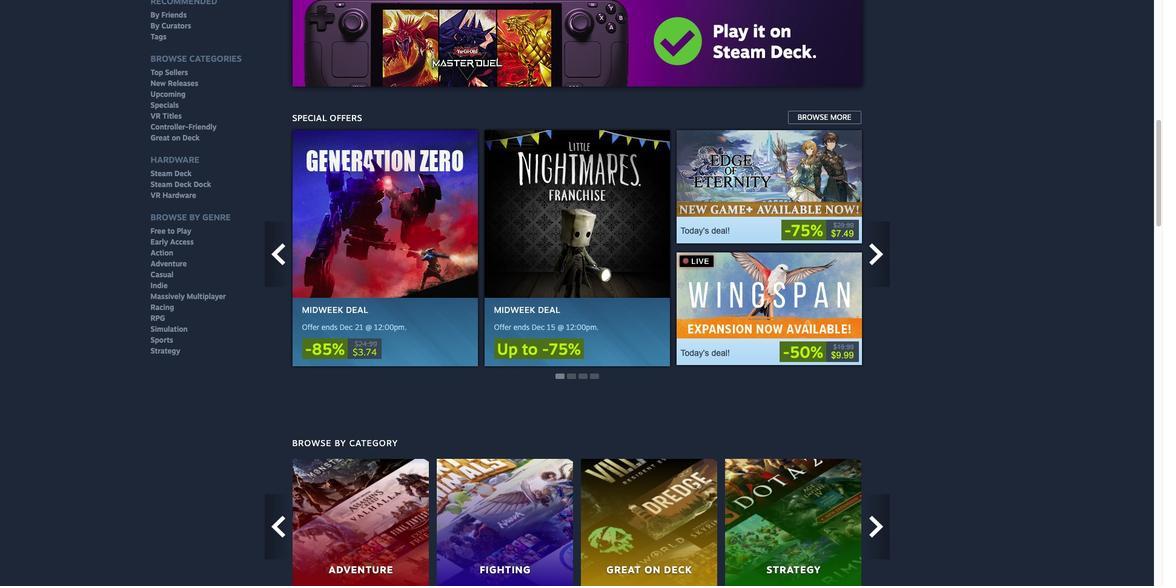 Task type: describe. For each thing, give the bounding box(es) containing it.
midweek for -
[[302, 305, 343, 315]]

action
[[151, 249, 173, 258]]

deal! for wingspan "image"
[[712, 348, 730, 358]]

offer for -
[[302, 323, 319, 332]]

friendly
[[189, 123, 217, 132]]

$24.99 $3.74
[[353, 340, 377, 358]]

specials
[[151, 101, 179, 110]]

1 by from the top
[[151, 10, 160, 20]]

top
[[151, 68, 163, 77]]

controller-friendly link
[[151, 123, 217, 132]]

ends for to
[[514, 323, 530, 332]]

action link
[[151, 249, 173, 258]]

tags link
[[151, 32, 167, 42]]

to inside browse by genre free to play early access action adventure casual indie massively multiplayer racing rpg simulation sports strategy
[[168, 227, 175, 236]]

1 horizontal spatial great on deck link
[[581, 459, 719, 587]]

friends
[[161, 10, 187, 20]]

strategy inside browse by genre free to play early access action adventure casual indie massively multiplayer racing rpg simulation sports strategy
[[151, 347, 180, 356]]

access
[[170, 238, 194, 247]]

sports link
[[151, 336, 173, 346]]

dec for 85%
[[340, 323, 353, 332]]

dock
[[194, 180, 211, 189]]

2 steam from the top
[[151, 180, 173, 189]]

rpg
[[151, 314, 165, 323]]

$29.99
[[834, 222, 854, 229]]

early access link
[[151, 238, 194, 247]]

massively multiplayer link
[[151, 292, 226, 302]]

curators
[[161, 21, 191, 30]]

massively
[[151, 292, 185, 301]]

new releases link
[[151, 79, 198, 89]]

0 horizontal spatial adventure link
[[151, 260, 187, 269]]

offer for up
[[494, 323, 512, 332]]

$19.99 $9.99
[[831, 344, 854, 361]]

casual link
[[151, 270, 174, 280]]

steam deck link
[[151, 169, 192, 179]]

1 horizontal spatial adventure
[[329, 564, 394, 576]]

21
[[355, 323, 364, 332]]

-75%
[[785, 220, 824, 240]]

- down offer ends dec 15 @ 12:00pm.
[[542, 339, 549, 359]]

85%
[[312, 339, 345, 359]]

free to play link
[[151, 227, 191, 237]]

new
[[151, 79, 166, 88]]

browse for browse more
[[798, 113, 829, 122]]

vr inside browse categories top sellers new releases upcoming specials vr titles controller-friendly great on deck
[[151, 112, 161, 121]]

sellers
[[165, 68, 188, 77]]

midweek deal for to
[[494, 305, 561, 315]]

simulation link
[[151, 325, 188, 335]]

indie
[[151, 281, 168, 290]]

2 by from the top
[[151, 21, 160, 30]]

deal! for edge of eternity image
[[712, 226, 730, 236]]

1 vertical spatial adventure link
[[292, 459, 430, 587]]

1 vertical spatial great
[[607, 564, 642, 576]]

releases
[[168, 79, 198, 88]]

strategy inside 'link'
[[767, 564, 821, 576]]

titles
[[163, 112, 182, 121]]

@ for -85%
[[366, 323, 372, 332]]

ends for 85%
[[322, 323, 338, 332]]

0 vertical spatial hardware
[[151, 155, 200, 165]]

hardware steam deck steam deck dock vr hardware
[[151, 155, 211, 200]]

browse categories top sellers new releases upcoming specials vr titles controller-friendly great on deck
[[151, 53, 242, 143]]

controller-
[[151, 123, 189, 132]]

vr titles link
[[151, 112, 182, 121]]

-50%
[[783, 342, 824, 362]]

special
[[292, 113, 327, 123]]

by curators link
[[151, 21, 191, 31]]

- for -75%
[[785, 220, 792, 240]]

deck inside browse categories top sellers new releases upcoming specials vr titles controller-friendly great on deck
[[183, 133, 200, 143]]

up to -75%
[[497, 339, 581, 359]]

vr inside hardware steam deck steam deck dock vr hardware
[[151, 191, 161, 200]]

by for genre
[[189, 212, 200, 223]]

1 horizontal spatial 75%
[[792, 220, 824, 240]]

browse more link
[[788, 110, 862, 125]]

$9.99
[[831, 350, 854, 361]]

- for -50%
[[783, 342, 790, 362]]

category
[[349, 438, 398, 448]]

browse for browse by genre free to play early access action adventure casual indie massively multiplayer racing rpg simulation sports strategy
[[151, 212, 187, 223]]

fighting link
[[437, 459, 574, 587]]

browse by category
[[292, 438, 398, 448]]

browse for browse by category
[[292, 438, 332, 448]]

fighting
[[480, 564, 531, 576]]

browse for browse categories top sellers new releases upcoming specials vr titles controller-friendly great on deck
[[151, 53, 187, 64]]

browse by genre free to play early access action adventure casual indie massively multiplayer racing rpg simulation sports strategy
[[151, 212, 231, 356]]

by friends by curators tags
[[151, 10, 191, 41]]

genre
[[202, 212, 231, 223]]

vr hardware link
[[151, 191, 196, 201]]

1 horizontal spatial on
[[645, 564, 661, 576]]

more
[[831, 113, 852, 122]]

steam deck dock link
[[151, 180, 211, 190]]

midweek deal image for up to -75%
[[485, 130, 670, 342]]



Task type: vqa. For each thing, say whether or not it's contained in the screenshot.
united penguin kingdom: huddle up
no



Task type: locate. For each thing, give the bounding box(es) containing it.
midweek up offer ends dec 15 @ 12:00pm.
[[494, 305, 536, 315]]

today's for edge of eternity image
[[681, 226, 709, 236]]

1 vr from the top
[[151, 112, 161, 121]]

sports
[[151, 336, 173, 345]]

multiplayer
[[187, 292, 226, 301]]

2 ends from the left
[[514, 323, 530, 332]]

0 vertical spatial deal!
[[712, 226, 730, 236]]

1 vertical spatial steam
[[151, 180, 173, 189]]

$29.99 $7.49
[[831, 222, 854, 238]]

vr down steam deck link
[[151, 191, 161, 200]]

1 midweek from the left
[[302, 305, 343, 315]]

hardware up steam deck link
[[151, 155, 200, 165]]

0 horizontal spatial dec
[[340, 323, 353, 332]]

0 horizontal spatial great
[[151, 133, 170, 143]]

1 horizontal spatial strategy
[[767, 564, 821, 576]]

2 deal from the left
[[538, 305, 561, 315]]

upcoming
[[151, 90, 186, 99]]

0 vertical spatial steam
[[151, 169, 173, 178]]

1 vertical spatial strategy link
[[725, 459, 863, 587]]

$24.99
[[355, 340, 377, 348]]

- left $29.99 $7.49
[[785, 220, 792, 240]]

0 vertical spatial vr
[[151, 112, 161, 121]]

1 vertical spatial on
[[645, 564, 661, 576]]

2 midweek deal image from the left
[[485, 130, 670, 342]]

1 vertical spatial today's
[[681, 348, 709, 358]]

0 horizontal spatial on
[[172, 133, 181, 143]]

offer ends dec 21 @ 12:00pm.
[[302, 323, 407, 332]]

1 horizontal spatial midweek
[[494, 305, 536, 315]]

dec for to
[[532, 323, 545, 332]]

great inside browse categories top sellers new releases upcoming specials vr titles controller-friendly great on deck
[[151, 133, 170, 143]]

75%
[[792, 220, 824, 240], [549, 339, 581, 359]]

midweek
[[302, 305, 343, 315], [494, 305, 536, 315]]

ends up 85% at the bottom
[[322, 323, 338, 332]]

1 @ from the left
[[366, 323, 372, 332]]

categories
[[189, 53, 242, 64]]

1 ends from the left
[[322, 323, 338, 332]]

to up early access "link"
[[168, 227, 175, 236]]

racing
[[151, 303, 174, 312]]

1 steam from the top
[[151, 169, 173, 178]]

0 horizontal spatial great on deck link
[[151, 133, 200, 143]]

0 vertical spatial great
[[151, 133, 170, 143]]

today's deal!
[[681, 226, 730, 236], [681, 348, 730, 358]]

midweek for up
[[494, 305, 536, 315]]

midweek deal image
[[292, 130, 478, 342], [485, 130, 670, 342]]

browse more
[[798, 113, 852, 122]]

0 vertical spatial adventure
[[151, 260, 187, 269]]

deck
[[183, 133, 200, 143], [175, 169, 192, 178], [175, 180, 192, 189], [664, 564, 693, 576]]

steam up steam deck dock link
[[151, 169, 173, 178]]

2 today's from the top
[[681, 348, 709, 358]]

- for -85%
[[305, 339, 312, 359]]

by left "category"
[[335, 438, 346, 448]]

@ right 21
[[366, 323, 372, 332]]

browse inside browse by genre free to play early access action adventure casual indie massively multiplayer racing rpg simulation sports strategy
[[151, 212, 187, 223]]

0 horizontal spatial strategy link
[[151, 347, 180, 356]]

vr down specials link
[[151, 112, 161, 121]]

0 horizontal spatial by
[[189, 212, 200, 223]]

1 vertical spatial by
[[335, 438, 346, 448]]

0 vertical spatial by
[[151, 10, 160, 20]]

offer up up
[[494, 323, 512, 332]]

to right up
[[522, 339, 538, 359]]

75% left $29.99 $7.49
[[792, 220, 824, 240]]

1 horizontal spatial great
[[607, 564, 642, 576]]

upcoming link
[[151, 90, 186, 100]]

strategy link
[[151, 347, 180, 356], [725, 459, 863, 587]]

indie link
[[151, 281, 168, 291]]

2 midweek deal from the left
[[494, 305, 561, 315]]

offer ends dec 15 @ 12:00pm.
[[494, 323, 599, 332]]

-85%
[[305, 339, 345, 359]]

great on deck link
[[151, 133, 200, 143], [581, 459, 719, 587]]

1 horizontal spatial adventure link
[[292, 459, 430, 587]]

1 horizontal spatial to
[[522, 339, 538, 359]]

dec left 21
[[340, 323, 353, 332]]

1 deal! from the top
[[712, 226, 730, 236]]

today's
[[681, 226, 709, 236], [681, 348, 709, 358]]

1 12:00pm. from the left
[[374, 323, 407, 332]]

deal up 15
[[538, 305, 561, 315]]

today's deal! for wingspan "image"
[[681, 348, 730, 358]]

@ right 15
[[558, 323, 564, 332]]

15
[[547, 323, 556, 332]]

adventure
[[151, 260, 187, 269], [329, 564, 394, 576]]

1 offer from the left
[[302, 323, 319, 332]]

casual
[[151, 270, 174, 280]]

edge of eternity image
[[677, 130, 862, 217]]

1 dec from the left
[[340, 323, 353, 332]]

0 horizontal spatial to
[[168, 227, 175, 236]]

midweek deal up offer ends dec 15 @ 12:00pm.
[[494, 305, 561, 315]]

0 horizontal spatial midweek deal
[[302, 305, 368, 315]]

0 vertical spatial strategy link
[[151, 347, 180, 356]]

browse inside browse categories top sellers new releases upcoming specials vr titles controller-friendly great on deck
[[151, 53, 187, 64]]

browse
[[151, 53, 187, 64], [798, 113, 829, 122], [151, 212, 187, 223], [292, 438, 332, 448]]

vr
[[151, 112, 161, 121], [151, 191, 161, 200]]

12:00pm.
[[374, 323, 407, 332], [566, 323, 599, 332]]

75% down 15
[[549, 339, 581, 359]]

1 vertical spatial adventure
[[329, 564, 394, 576]]

$3.74
[[353, 347, 377, 358]]

0 horizontal spatial midweek deal image
[[292, 130, 478, 342]]

0 vertical spatial great on deck link
[[151, 133, 200, 143]]

1 horizontal spatial dec
[[532, 323, 545, 332]]

by
[[189, 212, 200, 223], [335, 438, 346, 448]]

2 vr from the top
[[151, 191, 161, 200]]

adventure link
[[151, 260, 187, 269], [292, 459, 430, 587]]

specials link
[[151, 101, 179, 110]]

1 vertical spatial deal!
[[712, 348, 730, 358]]

-
[[785, 220, 792, 240], [305, 339, 312, 359], [542, 339, 549, 359], [783, 342, 790, 362]]

on inside browse categories top sellers new releases upcoming specials vr titles controller-friendly great on deck
[[172, 133, 181, 143]]

1 vertical spatial 75%
[[549, 339, 581, 359]]

by left 'friends'
[[151, 10, 160, 20]]

1 vertical spatial great on deck link
[[581, 459, 719, 587]]

0 vertical spatial adventure link
[[151, 260, 187, 269]]

midweek up offer ends dec 21 @ 12:00pm.
[[302, 305, 343, 315]]

1 today's deal! from the top
[[681, 226, 730, 236]]

2 today's deal! from the top
[[681, 348, 730, 358]]

1 vertical spatial to
[[522, 339, 538, 359]]

special offers
[[292, 113, 362, 123]]

0 vertical spatial today's deal!
[[681, 226, 730, 236]]

0 vertical spatial to
[[168, 227, 175, 236]]

1 horizontal spatial 12:00pm.
[[566, 323, 599, 332]]

1 horizontal spatial by
[[335, 438, 346, 448]]

deal up 21
[[346, 305, 368, 315]]

steam down steam deck link
[[151, 180, 173, 189]]

50%
[[790, 342, 824, 362]]

2 12:00pm. from the left
[[566, 323, 599, 332]]

0 vertical spatial on
[[172, 133, 181, 143]]

2 offer from the left
[[494, 323, 512, 332]]

1 horizontal spatial ends
[[514, 323, 530, 332]]

2 dec from the left
[[532, 323, 545, 332]]

0 horizontal spatial midweek
[[302, 305, 343, 315]]

0 horizontal spatial offer
[[302, 323, 319, 332]]

great on deck
[[607, 564, 693, 576]]

1 horizontal spatial midweek deal
[[494, 305, 561, 315]]

on
[[172, 133, 181, 143], [645, 564, 661, 576]]

up
[[497, 339, 518, 359]]

- down offer ends dec 21 @ 12:00pm.
[[305, 339, 312, 359]]

1 vertical spatial strategy
[[767, 564, 821, 576]]

deal!
[[712, 226, 730, 236], [712, 348, 730, 358]]

by
[[151, 10, 160, 20], [151, 21, 160, 30]]

hardware down steam deck dock link
[[163, 191, 196, 200]]

12:00pm. right 15
[[566, 323, 599, 332]]

deal
[[346, 305, 368, 315], [538, 305, 561, 315]]

12:00pm. for -85%
[[374, 323, 407, 332]]

0 vertical spatial 75%
[[792, 220, 824, 240]]

1 today's from the top
[[681, 226, 709, 236]]

simulation
[[151, 325, 188, 334]]

0 vertical spatial strategy
[[151, 347, 180, 356]]

0 horizontal spatial deal
[[346, 305, 368, 315]]

today's deal! for edge of eternity image
[[681, 226, 730, 236]]

0 horizontal spatial ends
[[322, 323, 338, 332]]

0 horizontal spatial 12:00pm.
[[374, 323, 407, 332]]

ends
[[322, 323, 338, 332], [514, 323, 530, 332]]

0 horizontal spatial @
[[366, 323, 372, 332]]

- left $19.99 $9.99
[[783, 342, 790, 362]]

offers
[[330, 113, 362, 123]]

wingspan image
[[677, 252, 862, 339]]

great
[[151, 133, 170, 143], [607, 564, 642, 576]]

0 horizontal spatial 75%
[[549, 339, 581, 359]]

by friends link
[[151, 10, 187, 20]]

midweek deal up offer ends dec 21 @ 12:00pm.
[[302, 305, 368, 315]]

dec left 15
[[532, 323, 545, 332]]

tags
[[151, 32, 167, 41]]

1 vertical spatial by
[[151, 21, 160, 30]]

$19.99
[[834, 344, 854, 351]]

1 horizontal spatial midweek deal image
[[485, 130, 670, 342]]

0 vertical spatial by
[[189, 212, 200, 223]]

to
[[168, 227, 175, 236], [522, 339, 538, 359]]

strategy
[[151, 347, 180, 356], [767, 564, 821, 576]]

deal for 85%
[[346, 305, 368, 315]]

1 horizontal spatial @
[[558, 323, 564, 332]]

early
[[151, 238, 168, 247]]

1 horizontal spatial deal
[[538, 305, 561, 315]]

deal for to
[[538, 305, 561, 315]]

dec
[[340, 323, 353, 332], [532, 323, 545, 332]]

12:00pm. for up to -75%
[[566, 323, 599, 332]]

12:00pm. up $24.99 at left
[[374, 323, 407, 332]]

by for category
[[335, 438, 346, 448]]

1 deal from the left
[[346, 305, 368, 315]]

1 horizontal spatial strategy link
[[725, 459, 863, 587]]

2 deal! from the top
[[712, 348, 730, 358]]

play
[[177, 227, 191, 236]]

midweek deal
[[302, 305, 368, 315], [494, 305, 561, 315]]

1 midweek deal image from the left
[[292, 130, 478, 342]]

today's for wingspan "image"
[[681, 348, 709, 358]]

1 vertical spatial today's deal!
[[681, 348, 730, 358]]

@
[[366, 323, 372, 332], [558, 323, 564, 332]]

midweek deal for 85%
[[302, 305, 368, 315]]

top sellers link
[[151, 68, 188, 78]]

1 vertical spatial hardware
[[163, 191, 196, 200]]

by inside browse by genre free to play early access action adventure casual indie massively multiplayer racing rpg simulation sports strategy
[[189, 212, 200, 223]]

0 horizontal spatial adventure
[[151, 260, 187, 269]]

by up play
[[189, 212, 200, 223]]

midweek deal image for -85%
[[292, 130, 478, 342]]

$7.49
[[831, 228, 854, 238]]

ends up up
[[514, 323, 530, 332]]

rpg link
[[151, 314, 165, 324]]

racing link
[[151, 303, 174, 313]]

1 vertical spatial vr
[[151, 191, 161, 200]]

@ for up to -75%
[[558, 323, 564, 332]]

2 midweek from the left
[[494, 305, 536, 315]]

free
[[151, 227, 166, 236]]

offer up -85%
[[302, 323, 319, 332]]

0 vertical spatial today's
[[681, 226, 709, 236]]

1 midweek deal from the left
[[302, 305, 368, 315]]

1 horizontal spatial offer
[[494, 323, 512, 332]]

live
[[692, 257, 710, 266]]

offer
[[302, 323, 319, 332], [494, 323, 512, 332]]

adventure inside browse by genre free to play early access action adventure casual indie massively multiplayer racing rpg simulation sports strategy
[[151, 260, 187, 269]]

by up tags
[[151, 21, 160, 30]]

0 horizontal spatial strategy
[[151, 347, 180, 356]]

2 @ from the left
[[558, 323, 564, 332]]

steam
[[151, 169, 173, 178], [151, 180, 173, 189]]



